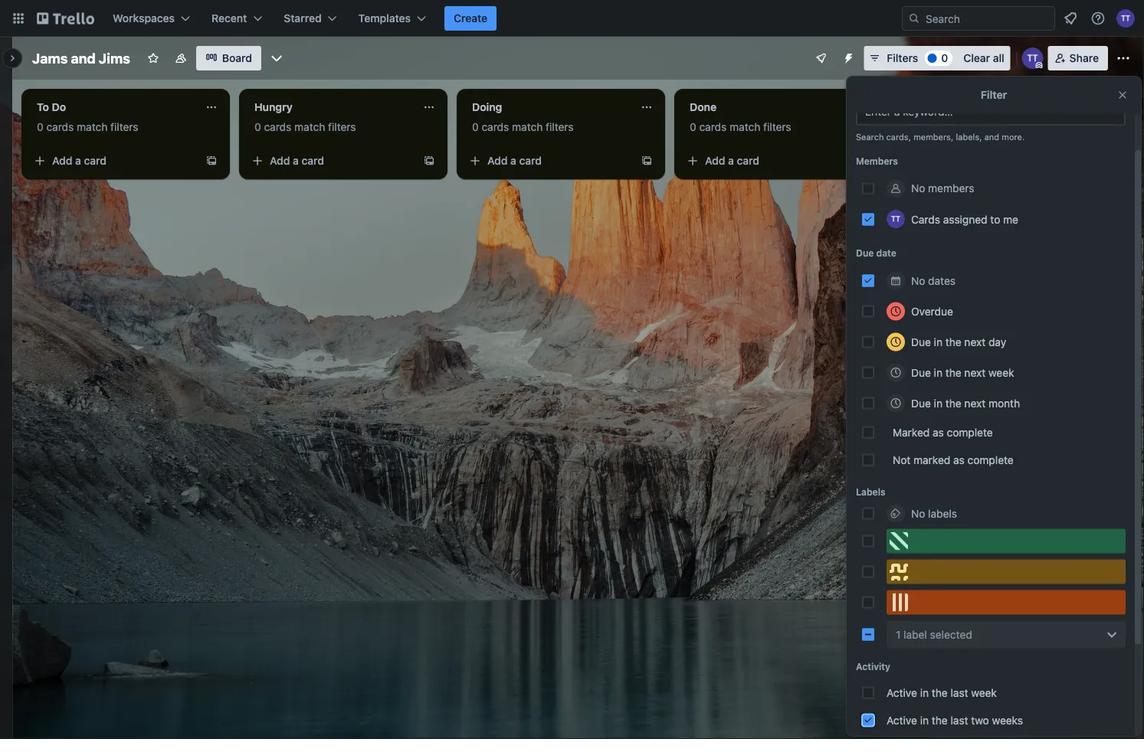Task type: vqa. For each thing, say whether or not it's contained in the screenshot.
top Create from template… icon
no



Task type: describe. For each thing, give the bounding box(es) containing it.
add a card button for done
[[681, 149, 852, 173]]

starred
[[284, 12, 322, 25]]

last for two
[[951, 714, 969, 727]]

open information menu image
[[1091, 11, 1106, 26]]

workspaces
[[113, 12, 175, 25]]

in for due in the next month
[[934, 397, 943, 409]]

no labels
[[912, 507, 957, 520]]

create button
[[445, 6, 497, 31]]

1 label selected
[[896, 628, 973, 641]]

to
[[37, 101, 49, 113]]

board link
[[196, 46, 261, 71]]

due for due in the next month
[[912, 397, 931, 409]]

card for done
[[737, 154, 760, 167]]

match for done
[[730, 121, 761, 133]]

0 for doing
[[472, 121, 479, 133]]

filter
[[981, 89, 1007, 101]]

1 vertical spatial terry turtle (terryturtle) image
[[887, 210, 905, 228]]

due date
[[856, 248, 897, 258]]

due in the next day
[[912, 335, 1007, 348]]

done
[[690, 101, 717, 113]]

templates
[[359, 12, 411, 25]]

To Do text field
[[28, 95, 196, 120]]

back to home image
[[37, 6, 94, 31]]

in for due in the next day
[[934, 335, 943, 348]]

members
[[928, 182, 975, 194]]

1 horizontal spatial and
[[985, 132, 1000, 142]]

clear all
[[964, 52, 1005, 64]]

0 for done
[[690, 121, 697, 133]]

cards for hungry
[[264, 121, 292, 133]]

search cards, members, labels, and more.
[[856, 132, 1025, 142]]

the for due in the next month
[[946, 397, 962, 409]]

workspaces button
[[103, 6, 199, 31]]

add a card button for to do
[[28, 149, 199, 173]]

starred button
[[275, 6, 346, 31]]

add for doing
[[488, 154, 508, 167]]

add another list
[[920, 99, 1000, 112]]

jims
[[99, 50, 130, 66]]

members,
[[914, 132, 954, 142]]

add for hungry
[[270, 154, 290, 167]]

Enter a keyword… text field
[[856, 98, 1126, 125]]

the for active in the last week
[[932, 687, 948, 699]]

month
[[989, 397, 1020, 409]]

clear all button
[[958, 46, 1011, 71]]

create from template… image for to do
[[205, 155, 218, 167]]

1 vertical spatial complete
[[968, 453, 1014, 466]]

another
[[943, 99, 982, 112]]

0 cards match filters for to do
[[37, 121, 138, 133]]

week for due in the next week
[[989, 366, 1015, 379]]

add for done
[[705, 154, 726, 167]]

0 cards match filters for done
[[690, 121, 792, 133]]

and inside board name text field
[[71, 50, 96, 66]]

filters
[[887, 52, 919, 64]]

in for due in the next week
[[934, 366, 943, 379]]

a for hungry
[[293, 154, 299, 167]]

primary element
[[0, 0, 1145, 37]]

next for day
[[965, 335, 986, 348]]

cards,
[[887, 132, 911, 142]]

next for week
[[965, 366, 986, 379]]

this member is an admin of this board. image
[[1036, 62, 1043, 69]]

add a card button for doing
[[463, 149, 635, 173]]

0 cards match filters for doing
[[472, 121, 574, 133]]

last for week
[[951, 687, 969, 699]]

0 for hungry
[[255, 121, 261, 133]]

due for due in the next day
[[912, 335, 931, 348]]

add a card for to do
[[52, 154, 107, 167]]

a for doing
[[511, 154, 517, 167]]

workspace visible image
[[175, 52, 187, 64]]

star or unstar board image
[[147, 52, 159, 64]]

next for month
[[965, 397, 986, 409]]

no for no dates
[[912, 274, 926, 287]]

add a card for done
[[705, 154, 760, 167]]

Search field
[[921, 7, 1055, 30]]

labels
[[928, 507, 957, 520]]

search image
[[908, 12, 921, 25]]

0 for to do
[[37, 121, 43, 133]]

not marked as complete
[[893, 453, 1014, 466]]

no for no labels
[[912, 507, 926, 520]]

add a card for doing
[[488, 154, 542, 167]]

no for no members
[[912, 182, 926, 194]]

close popover image
[[1117, 89, 1129, 101]]

recent button
[[202, 6, 272, 31]]

1 horizontal spatial as
[[954, 453, 965, 466]]

color: yellow, title: none element
[[887, 560, 1126, 584]]



Task type: locate. For each thing, give the bounding box(es) containing it.
0 vertical spatial terry turtle (terryturtle) image
[[1117, 9, 1135, 28]]

no left labels
[[912, 507, 926, 520]]

cards for done
[[700, 121, 727, 133]]

due left the date
[[856, 248, 874, 258]]

1 vertical spatial no
[[912, 274, 926, 287]]

color: green, title: none element
[[887, 529, 1126, 553]]

jams and jims
[[32, 50, 130, 66]]

filters for done
[[764, 121, 792, 133]]

2 add a card button from the left
[[245, 149, 417, 173]]

me
[[1004, 213, 1019, 225]]

overdue
[[912, 305, 954, 317]]

the
[[946, 335, 962, 348], [946, 366, 962, 379], [946, 397, 962, 409], [932, 687, 948, 699], [932, 714, 948, 727]]

2 create from template… image from the left
[[423, 155, 435, 167]]

2 cards from the left
[[264, 121, 292, 133]]

add a card down doing
[[488, 154, 542, 167]]

add another list button
[[892, 89, 1101, 123]]

a down to do text box
[[75, 154, 81, 167]]

4 add a card button from the left
[[681, 149, 852, 173]]

active in the last week
[[887, 687, 997, 699]]

share
[[1070, 52, 1099, 64]]

terry turtle (terryturtle) image
[[1117, 9, 1135, 28], [887, 210, 905, 228]]

the up the due in the next week
[[946, 335, 962, 348]]

no up the cards
[[912, 182, 926, 194]]

4 cards from the left
[[700, 121, 727, 133]]

1 active from the top
[[887, 687, 918, 699]]

add a card button down done text field
[[681, 149, 852, 173]]

2 add a card from the left
[[270, 154, 324, 167]]

labels
[[856, 487, 886, 498]]

match for doing
[[512, 121, 543, 133]]

add
[[920, 99, 940, 112], [52, 154, 72, 167], [270, 154, 290, 167], [488, 154, 508, 167], [705, 154, 726, 167]]

1 vertical spatial and
[[985, 132, 1000, 142]]

4 filters from the left
[[764, 121, 792, 133]]

due in the next week
[[912, 366, 1015, 379]]

automation image
[[837, 46, 858, 67]]

match for hungry
[[294, 121, 325, 133]]

complete down due in the next month
[[947, 426, 993, 439]]

add down hungry
[[270, 154, 290, 167]]

due down due in the next day
[[912, 366, 931, 379]]

3 a from the left
[[511, 154, 517, 167]]

cards down do
[[46, 121, 74, 133]]

week for active in the last week
[[972, 687, 997, 699]]

cards down doing
[[482, 121, 509, 133]]

cards
[[912, 213, 941, 225]]

add down doing
[[488, 154, 508, 167]]

the for due in the next week
[[946, 366, 962, 379]]

1
[[896, 628, 901, 641]]

0 horizontal spatial and
[[71, 50, 96, 66]]

3 match from the left
[[512, 121, 543, 133]]

in for active in the last week
[[921, 687, 929, 699]]

card down to do text box
[[84, 154, 107, 167]]

card down done text field
[[737, 154, 760, 167]]

not
[[893, 453, 911, 466]]

1 last from the top
[[951, 687, 969, 699]]

in up marked as complete
[[934, 397, 943, 409]]

4 add a card from the left
[[705, 154, 760, 167]]

last up active in the last two weeks on the right of the page
[[951, 687, 969, 699]]

cards for to do
[[46, 121, 74, 133]]

3 cards from the left
[[482, 121, 509, 133]]

last
[[951, 687, 969, 699], [951, 714, 969, 727]]

active for active in the last week
[[887, 687, 918, 699]]

all
[[993, 52, 1005, 64]]

create from template… image
[[641, 155, 653, 167]]

assigned
[[944, 213, 988, 225]]

add a card button
[[28, 149, 199, 173], [245, 149, 417, 173], [463, 149, 635, 173], [681, 149, 852, 173]]

filters for doing
[[546, 121, 574, 133]]

filters down to do text box
[[110, 121, 138, 133]]

match down doing 'text field'
[[512, 121, 543, 133]]

4 a from the left
[[728, 154, 734, 167]]

label
[[904, 628, 927, 641]]

0 horizontal spatial terry turtle (terryturtle) image
[[887, 210, 905, 228]]

match
[[77, 121, 108, 133], [294, 121, 325, 133], [512, 121, 543, 133], [730, 121, 761, 133]]

card for hungry
[[302, 154, 324, 167]]

search
[[856, 132, 884, 142]]

in down due in the next day
[[934, 366, 943, 379]]

week up "two"
[[972, 687, 997, 699]]

1 horizontal spatial terry turtle (terryturtle) image
[[1117, 9, 1135, 28]]

0 down to
[[37, 121, 43, 133]]

1 add a card from the left
[[52, 154, 107, 167]]

match down done text field
[[730, 121, 761, 133]]

jams
[[32, 50, 68, 66]]

cards assigned to me
[[912, 213, 1019, 225]]

color: orange, title: none element
[[887, 590, 1126, 615]]

power ups image
[[815, 52, 827, 64]]

labels,
[[956, 132, 982, 142]]

terry turtle (terryturtle) image left the cards
[[887, 210, 905, 228]]

in for active in the last two weeks
[[921, 714, 929, 727]]

due
[[856, 248, 874, 258], [912, 335, 931, 348], [912, 366, 931, 379], [912, 397, 931, 409]]

0 cards match filters down done text field
[[690, 121, 792, 133]]

create from template… image for done
[[859, 155, 871, 167]]

card
[[84, 154, 107, 167], [302, 154, 324, 167], [519, 154, 542, 167], [737, 154, 760, 167]]

more.
[[1002, 132, 1025, 142]]

0 down done
[[690, 121, 697, 133]]

add a card for hungry
[[270, 154, 324, 167]]

0 vertical spatial week
[[989, 366, 1015, 379]]

no members
[[912, 182, 975, 194]]

board
[[222, 52, 252, 64]]

cards
[[46, 121, 74, 133], [264, 121, 292, 133], [482, 121, 509, 133], [700, 121, 727, 133]]

doing
[[472, 101, 502, 113]]

3 filters from the left
[[546, 121, 574, 133]]

add a card down do
[[52, 154, 107, 167]]

0 cards match filters for hungry
[[255, 121, 356, 133]]

2 filters from the left
[[328, 121, 356, 133]]

active in the last two weeks
[[887, 714, 1023, 727]]

add a card button for hungry
[[245, 149, 417, 173]]

3 add a card button from the left
[[463, 149, 635, 173]]

complete down marked as complete
[[968, 453, 1014, 466]]

and
[[71, 50, 96, 66], [985, 132, 1000, 142]]

1 vertical spatial next
[[965, 366, 986, 379]]

1 create from template… image from the left
[[205, 155, 218, 167]]

0 vertical spatial next
[[965, 335, 986, 348]]

in down active in the last week
[[921, 714, 929, 727]]

0 cards match filters down doing 'text field'
[[472, 121, 574, 133]]

no
[[912, 182, 926, 194], [912, 274, 926, 287], [912, 507, 926, 520]]

add a card down hungry
[[270, 154, 324, 167]]

1 cards from the left
[[46, 121, 74, 133]]

0 left clear
[[942, 52, 948, 64]]

1 0 cards match filters from the left
[[37, 121, 138, 133]]

2 no from the top
[[912, 274, 926, 287]]

2 match from the left
[[294, 121, 325, 133]]

the down active in the last week
[[932, 714, 948, 727]]

members
[[856, 155, 898, 166]]

0 vertical spatial as
[[933, 426, 944, 439]]

next
[[965, 335, 986, 348], [965, 366, 986, 379], [965, 397, 986, 409]]

match for to do
[[77, 121, 108, 133]]

in
[[934, 335, 943, 348], [934, 366, 943, 379], [934, 397, 943, 409], [921, 687, 929, 699], [921, 714, 929, 727]]

0 vertical spatial no
[[912, 182, 926, 194]]

1 add a card button from the left
[[28, 149, 199, 173]]

activity
[[856, 662, 891, 672]]

and left jims
[[71, 50, 96, 66]]

add a card button down hungry text field
[[245, 149, 417, 173]]

customize views image
[[269, 51, 284, 66]]

card for doing
[[519, 154, 542, 167]]

3 no from the top
[[912, 507, 926, 520]]

active down active in the last week
[[887, 714, 918, 727]]

0 down hungry
[[255, 121, 261, 133]]

a
[[75, 154, 81, 167], [293, 154, 299, 167], [511, 154, 517, 167], [728, 154, 734, 167]]

no left dates
[[912, 274, 926, 287]]

Doing text field
[[463, 95, 632, 120]]

marked
[[893, 426, 930, 439]]

Board name text field
[[25, 46, 138, 71]]

next up due in the next month
[[965, 366, 986, 379]]

add a card down done
[[705, 154, 760, 167]]

filters for to do
[[110, 121, 138, 133]]

due for due date
[[856, 248, 874, 258]]

marked
[[914, 453, 951, 466]]

cards down hungry
[[264, 121, 292, 133]]

1 vertical spatial last
[[951, 714, 969, 727]]

complete
[[947, 426, 993, 439], [968, 453, 1014, 466]]

Done text field
[[681, 95, 849, 120]]

dates
[[928, 274, 956, 287]]

the up marked as complete
[[946, 397, 962, 409]]

2 vertical spatial no
[[912, 507, 926, 520]]

0 down doing
[[472, 121, 479, 133]]

2 vertical spatial next
[[965, 397, 986, 409]]

match down to do text box
[[77, 121, 108, 133]]

2 horizontal spatial create from template… image
[[859, 155, 871, 167]]

the for due in the next day
[[946, 335, 962, 348]]

1 next from the top
[[965, 335, 986, 348]]

0 notifications image
[[1062, 9, 1080, 28]]

3 next from the top
[[965, 397, 986, 409]]

1 vertical spatial active
[[887, 714, 918, 727]]

0 vertical spatial complete
[[947, 426, 993, 439]]

4 0 cards match filters from the left
[[690, 121, 792, 133]]

0 vertical spatial and
[[71, 50, 96, 66]]

add a card
[[52, 154, 107, 167], [270, 154, 324, 167], [488, 154, 542, 167], [705, 154, 760, 167]]

switch to… image
[[11, 11, 26, 26]]

add up members,
[[920, 99, 940, 112]]

weeks
[[992, 714, 1023, 727]]

add down do
[[52, 154, 72, 167]]

next left day at the top of the page
[[965, 335, 986, 348]]

create from template… image
[[205, 155, 218, 167], [423, 155, 435, 167], [859, 155, 871, 167]]

active
[[887, 687, 918, 699], [887, 714, 918, 727]]

create from template… image for hungry
[[423, 155, 435, 167]]

recent
[[212, 12, 247, 25]]

filters down hungry text field
[[328, 121, 356, 133]]

selected
[[930, 628, 973, 641]]

3 add a card from the left
[[488, 154, 542, 167]]

filters down doing 'text field'
[[546, 121, 574, 133]]

2 0 cards match filters from the left
[[255, 121, 356, 133]]

1 a from the left
[[75, 154, 81, 167]]

3 0 cards match filters from the left
[[472, 121, 574, 133]]

create
[[454, 12, 488, 25]]

and left more.
[[985, 132, 1000, 142]]

do
[[52, 101, 66, 113]]

a for to do
[[75, 154, 81, 167]]

card down doing 'text field'
[[519, 154, 542, 167]]

0 horizontal spatial create from template… image
[[205, 155, 218, 167]]

date
[[877, 248, 897, 258]]

match down hungry text field
[[294, 121, 325, 133]]

cards down done
[[700, 121, 727, 133]]

due up marked
[[912, 397, 931, 409]]

filters down done text field
[[764, 121, 792, 133]]

4 card from the left
[[737, 154, 760, 167]]

share button
[[1048, 46, 1109, 71]]

week up "month"
[[989, 366, 1015, 379]]

week
[[989, 366, 1015, 379], [972, 687, 997, 699]]

show menu image
[[1116, 51, 1132, 66]]

active for active in the last two weeks
[[887, 714, 918, 727]]

1 vertical spatial as
[[954, 453, 965, 466]]

terry turtle (terryturtle) image
[[1022, 48, 1044, 69]]

the for active in the last two weeks
[[932, 714, 948, 727]]

the up active in the last two weeks on the right of the page
[[932, 687, 948, 699]]

terry turtle (terryturtle) image right open information menu image
[[1117, 9, 1135, 28]]

filters
[[110, 121, 138, 133], [328, 121, 356, 133], [546, 121, 574, 133], [764, 121, 792, 133]]

no dates
[[912, 274, 956, 287]]

Hungry text field
[[245, 95, 414, 120]]

day
[[989, 335, 1007, 348]]

2 a from the left
[[293, 154, 299, 167]]

the down due in the next day
[[946, 366, 962, 379]]

4 match from the left
[[730, 121, 761, 133]]

add inside button
[[920, 99, 940, 112]]

2 active from the top
[[887, 714, 918, 727]]

0 cards match filters down to do text box
[[37, 121, 138, 133]]

card for to do
[[84, 154, 107, 167]]

due in the next month
[[912, 397, 1020, 409]]

a down hungry text field
[[293, 154, 299, 167]]

add a card button down to do text box
[[28, 149, 199, 173]]

1 match from the left
[[77, 121, 108, 133]]

to do
[[37, 101, 66, 113]]

0 vertical spatial active
[[887, 687, 918, 699]]

3 create from template… image from the left
[[859, 155, 871, 167]]

active down activity
[[887, 687, 918, 699]]

1 vertical spatial week
[[972, 687, 997, 699]]

to
[[991, 213, 1001, 225]]

a down doing 'text field'
[[511, 154, 517, 167]]

due down overdue
[[912, 335, 931, 348]]

a down done text field
[[728, 154, 734, 167]]

0 cards match filters down hungry text field
[[255, 121, 356, 133]]

0 cards match filters
[[37, 121, 138, 133], [255, 121, 356, 133], [472, 121, 574, 133], [690, 121, 792, 133]]

2 next from the top
[[965, 366, 986, 379]]

add down done
[[705, 154, 726, 167]]

1 no from the top
[[912, 182, 926, 194]]

filters for hungry
[[328, 121, 356, 133]]

hungry
[[255, 101, 293, 113]]

1 filters from the left
[[110, 121, 138, 133]]

clear
[[964, 52, 991, 64]]

card down hungry text field
[[302, 154, 324, 167]]

1 horizontal spatial create from template… image
[[423, 155, 435, 167]]

marked as complete
[[893, 426, 993, 439]]

0 vertical spatial last
[[951, 687, 969, 699]]

0
[[942, 52, 948, 64], [37, 121, 43, 133], [255, 121, 261, 133], [472, 121, 479, 133], [690, 121, 697, 133]]

last left "two"
[[951, 714, 969, 727]]

templates button
[[349, 6, 435, 31]]

two
[[972, 714, 990, 727]]

add a card button down doing 'text field'
[[463, 149, 635, 173]]

0 horizontal spatial as
[[933, 426, 944, 439]]

next left "month"
[[965, 397, 986, 409]]

2 last from the top
[[951, 714, 969, 727]]

a for done
[[728, 154, 734, 167]]

1 card from the left
[[84, 154, 107, 167]]

cards for doing
[[482, 121, 509, 133]]

2 card from the left
[[302, 154, 324, 167]]

3 card from the left
[[519, 154, 542, 167]]

list
[[985, 99, 1000, 112]]

as
[[933, 426, 944, 439], [954, 453, 965, 466]]

due for due in the next week
[[912, 366, 931, 379]]

in down overdue
[[934, 335, 943, 348]]

add for to do
[[52, 154, 72, 167]]

in up active in the last two weeks on the right of the page
[[921, 687, 929, 699]]



